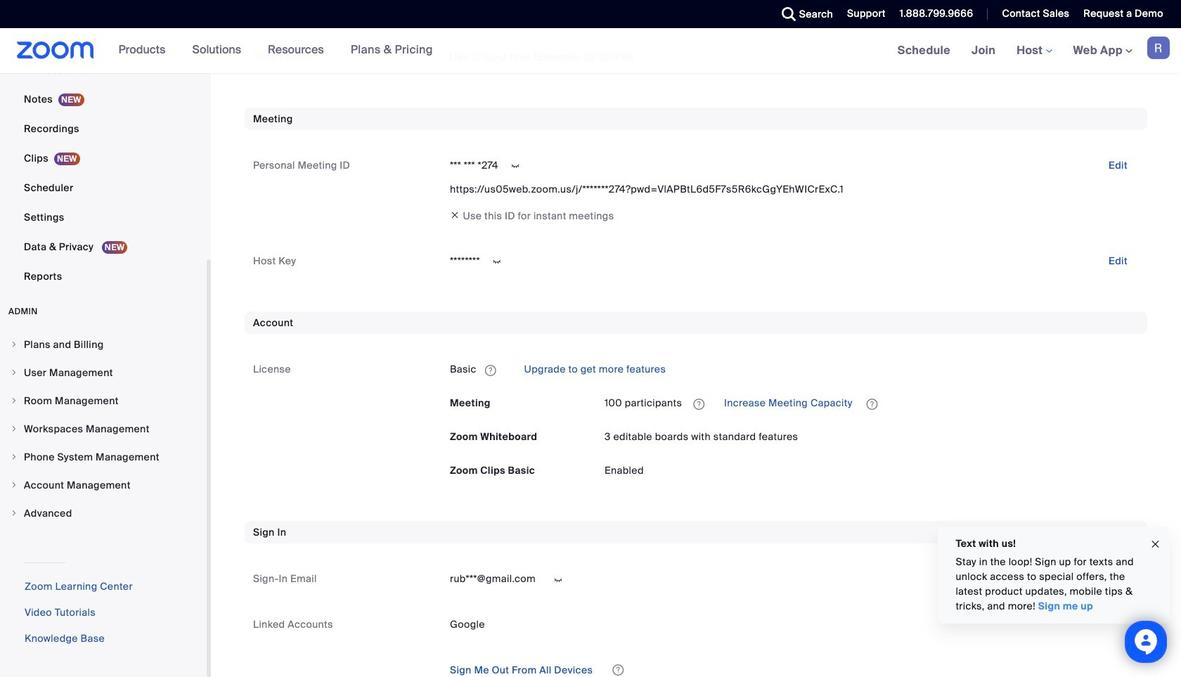 Task type: locate. For each thing, give the bounding box(es) containing it.
banner
[[0, 28, 1181, 74]]

0 vertical spatial right image
[[10, 425, 18, 433]]

0 vertical spatial application
[[450, 358, 1139, 381]]

6 menu item from the top
[[0, 472, 207, 499]]

2 right image from the top
[[10, 368, 18, 377]]

3 right image from the top
[[10, 397, 18, 405]]

1 menu item from the top
[[0, 331, 207, 358]]

right image for 6th menu item from the top
[[10, 481, 18, 489]]

product information navigation
[[108, 28, 444, 73]]

learn more about your meeting license image
[[689, 398, 709, 410]]

2 menu item from the top
[[0, 359, 207, 386]]

menu item
[[0, 331, 207, 358], [0, 359, 207, 386], [0, 387, 207, 414], [0, 416, 207, 442], [0, 444, 207, 470], [0, 472, 207, 499], [0, 500, 207, 527]]

personal menu menu
[[0, 0, 207, 292]]

application
[[450, 358, 1139, 381], [605, 392, 1139, 414], [439, 658, 1139, 677]]

4 right image from the top
[[10, 453, 18, 461]]

1 right image from the top
[[10, 425, 18, 433]]

right image
[[10, 340, 18, 349], [10, 368, 18, 377], [10, 397, 18, 405], [10, 453, 18, 461], [10, 481, 18, 489]]

1 right image from the top
[[10, 340, 18, 349]]

2 right image from the top
[[10, 509, 18, 518]]

4 menu item from the top
[[0, 416, 207, 442]]

admin menu menu
[[0, 331, 207, 528]]

5 right image from the top
[[10, 481, 18, 489]]

1 vertical spatial application
[[605, 392, 1139, 414]]

learn more about your license type image
[[484, 365, 498, 375]]

right image
[[10, 425, 18, 433], [10, 509, 18, 518]]

2 vertical spatial application
[[439, 658, 1139, 677]]

meetings navigation
[[887, 28, 1181, 74]]

profile picture image
[[1148, 37, 1170, 59]]

right image for fourth menu item from the top of the admin menu menu
[[10, 425, 18, 433]]

1 vertical spatial right image
[[10, 509, 18, 518]]

right image for second menu item from the top of the admin menu menu
[[10, 368, 18, 377]]



Task type: vqa. For each thing, say whether or not it's contained in the screenshot.
Learn more about your Meeting License image
yes



Task type: describe. For each thing, give the bounding box(es) containing it.
right image for seventh menu item from the top
[[10, 509, 18, 518]]

right image for 5th menu item from the top of the admin menu menu
[[10, 453, 18, 461]]

learn more about signing out from all devices image
[[611, 665, 625, 675]]

show host key image
[[486, 256, 508, 268]]

show personal meeting id image
[[504, 160, 527, 172]]

zoom logo image
[[17, 41, 94, 59]]

right image for seventh menu item from the bottom
[[10, 340, 18, 349]]

3 menu item from the top
[[0, 387, 207, 414]]

5 menu item from the top
[[0, 444, 207, 470]]

7 menu item from the top
[[0, 500, 207, 527]]

close image
[[1150, 536, 1161, 552]]

right image for fifth menu item from the bottom
[[10, 397, 18, 405]]



